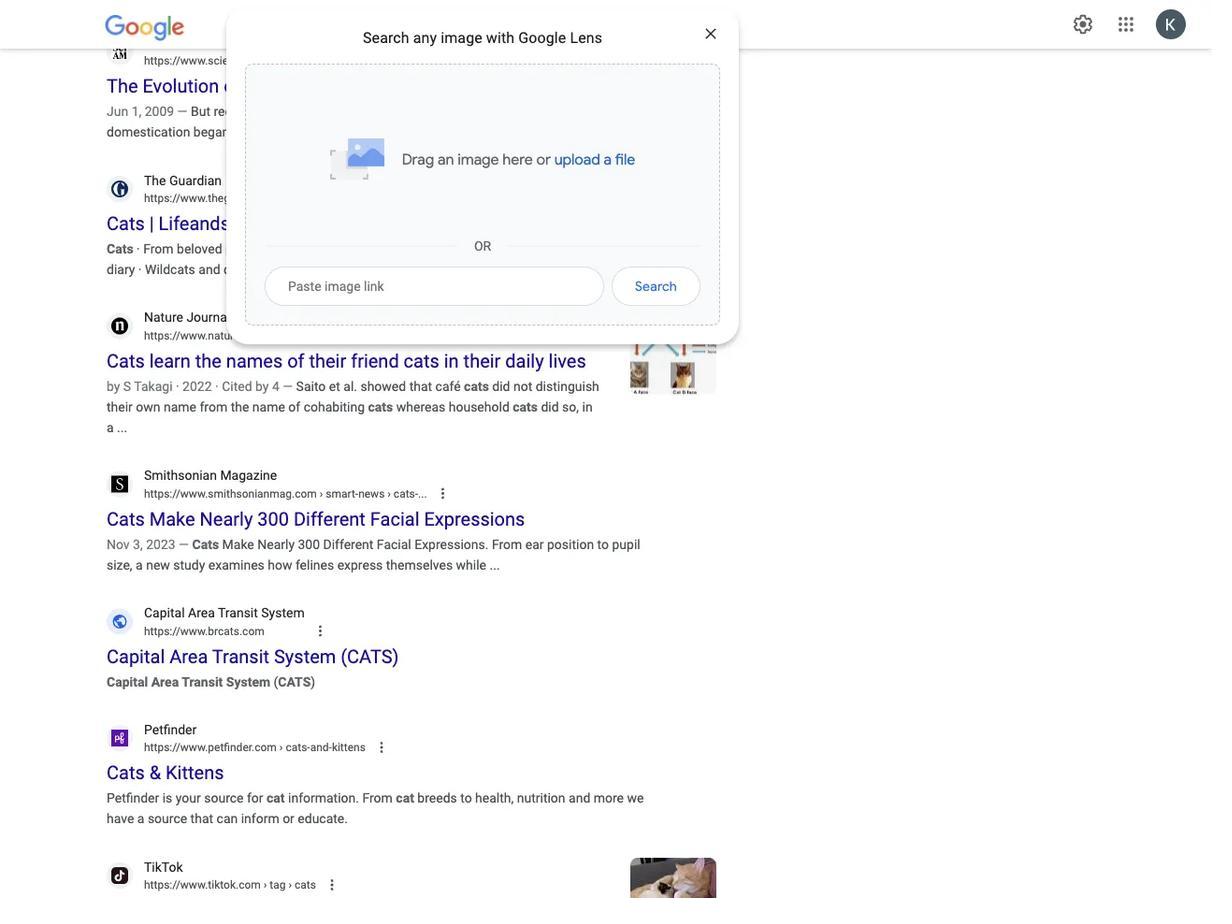 Task type: locate. For each thing, give the bounding box(es) containing it.
cats- left kittens
[[286, 742, 310, 755]]

› left and-
[[280, 742, 283, 755]]

0 vertical spatial facial
[[370, 509, 420, 531]]

facial
[[370, 509, 420, 531], [377, 537, 411, 553]]

https://www.tiktok.com
[[144, 879, 261, 892]]

a
[[604, 149, 612, 168], [136, 558, 143, 573], [137, 812, 144, 827]]

search up the-
[[363, 29, 410, 46]]

transit down capital area transit system https://www.brcats.com
[[212, 646, 270, 668]]

1 cat from the left
[[267, 791, 285, 807]]

transit for (cats)
[[212, 646, 270, 668]]

any
[[413, 29, 437, 46]]

0 horizontal spatial cats-
[[286, 742, 310, 755]]

from right the information.
[[363, 791, 393, 807]]

0 horizontal spatial or
[[283, 812, 295, 827]]

2 vertical spatial transit
[[182, 675, 223, 690]]

did for not
[[492, 379, 510, 395]]

cats whereas household cats
[[368, 400, 538, 415]]

cat up inform
[[267, 791, 285, 807]]

1 vertical spatial area
[[170, 646, 208, 668]]

1 horizontal spatial cats-
[[394, 488, 418, 501]]

none text field containing https://www.petfinder.com
[[144, 740, 366, 757]]

kittens
[[166, 763, 224, 785]]

https://www.smithsonianmag.com
[[144, 488, 317, 501]]

0 vertical spatial did
[[492, 379, 510, 395]]

1 horizontal spatial cat
[[396, 791, 414, 807]]

et
[[329, 379, 340, 395]]

None text field
[[144, 53, 424, 70], [144, 740, 366, 757], [144, 877, 316, 894]]

2 vertical spatial a
[[137, 812, 144, 827]]

cats for cats learn the names of their friend cats in their daily lives
[[107, 351, 145, 373]]

1 horizontal spatial and
[[300, 105, 321, 120]]

search button
[[612, 267, 701, 306]]

0 horizontal spatial make
[[149, 509, 195, 531]]

tiktok https://www.tiktok.com › tag › cats
[[144, 860, 316, 892]]

0 vertical spatial capital
[[144, 606, 185, 621]]

cats right tag
[[295, 879, 316, 892]]

1,
[[132, 105, 142, 120]]

that up ago ...
[[532, 105, 555, 120]]

0 horizontal spatial began
[[194, 125, 230, 141]]

0 vertical spatial source
[[204, 791, 244, 807]]

0 vertical spatial area
[[188, 606, 215, 621]]

make up examines
[[222, 537, 254, 553]]

recent
[[214, 105, 250, 120]]

examines
[[208, 558, 265, 573]]

cats up diary
[[107, 242, 133, 257]]

did for so,
[[541, 400, 559, 415]]

1 horizontal spatial that
[[409, 379, 432, 395]]

300 inside make nearly 300 different facial expressions. from ear position to pupil size, a new study examines how felines express themselves while ...
[[298, 537, 320, 553]]

0 vertical spatial make
[[149, 509, 195, 531]]

1 horizontal spatial the
[[144, 173, 166, 188]]

https://www.scientificamerican.com
[[144, 55, 325, 68]]

smithsonian magazine https://www.smithsonianmag.com › smart-news › cats-...
[[144, 468, 427, 501]]

1 vertical spatial or
[[283, 812, 295, 827]]

0 horizontal spatial search
[[363, 29, 410, 46]]

cats inside "tiktok https://www.tiktok.com › tag › cats"
[[295, 879, 316, 892]]

their inside did not distinguish their own name from the name of cohabiting
[[107, 400, 133, 415]]

the down australia's
[[442, 263, 461, 278]]

0 vertical spatial none text field
[[144, 53, 424, 70]]

1 horizontal spatial began
[[309, 263, 345, 278]]

0 horizontal spatial name
[[164, 400, 197, 415]]

0 vertical spatial cats-
[[394, 488, 418, 501]]

a right have
[[137, 812, 144, 827]]

2 cat from the left
[[396, 791, 414, 807]]

health,
[[475, 791, 514, 807]]

capital up https://www.brcats.com
[[144, 606, 185, 621]]

cats for cats · from beloved pet to biodiversity villain: what now for australia's cats
[[107, 242, 133, 257]]

household
[[449, 400, 510, 415]]

› left smart-
[[320, 488, 323, 501]]

have
[[107, 812, 134, 827]]

from left ear
[[492, 537, 522, 553]]

began down but
[[194, 125, 230, 141]]

system
[[261, 606, 305, 621], [274, 646, 336, 668], [226, 675, 270, 690]]

did left so,
[[541, 400, 559, 415]]

0 horizontal spatial 300
[[258, 509, 289, 531]]

so,
[[562, 400, 579, 415]]

the down genetic on the top left
[[246, 125, 265, 141]]

names
[[226, 351, 283, 373]]

none text field › article › the-tami...
[[144, 53, 424, 70]]

2 horizontal spatial and
[[569, 791, 591, 807]]

petfinder for petfinder https://www.petfinder.com › cats-and-kittens
[[144, 722, 197, 738]]

make
[[149, 509, 195, 531], [222, 537, 254, 553]]

ear
[[526, 537, 544, 553]]

of up saito at the top left of page
[[287, 351, 305, 373]]

capital down https://www.brcats.com
[[107, 646, 165, 668]]

transit up https://www.brcats.com "text box"
[[218, 606, 258, 621]]

0 horizontal spatial by
[[107, 379, 120, 395]]

cats- inside smithsonian magazine https://www.smithsonianmag.com › smart-news › cats-...
[[394, 488, 418, 501]]

1 vertical spatial cats-
[[286, 742, 310, 755]]

none text field › cats-and-kittens
[[144, 740, 366, 757]]

petfinder up cats & kittens
[[144, 722, 197, 738]]

1 vertical spatial for
[[247, 791, 263, 807]]

cats up nov
[[107, 509, 145, 531]]

and inside ? · gaza diary · wildcats and domestic
[[199, 263, 220, 278]]

not
[[514, 379, 533, 395]]

search
[[363, 29, 410, 46], [635, 278, 677, 295]]

0 horizontal spatial and
[[199, 263, 220, 278]]

1 vertical spatial 300
[[298, 537, 320, 553]]

that up 'whereas'
[[409, 379, 432, 395]]

american
[[201, 36, 257, 51]]

make up 2023
[[149, 509, 195, 531]]

for right now
[[431, 242, 448, 257]]

1 horizontal spatial name
[[252, 400, 285, 415]]

or right inform
[[283, 812, 295, 827]]

australia's
[[451, 242, 511, 257]]

of down saito at the top left of page
[[288, 400, 301, 415]]

area for capital area transit system (cats)
[[170, 646, 208, 668]]

the left guardian
[[144, 173, 166, 188]]

but
[[191, 105, 211, 120]]

1 vertical spatial petfinder
[[107, 791, 159, 807]]

image down 10,000 at the top left of page
[[458, 149, 499, 168]]

transit down https://www.brcats.com "text box"
[[182, 675, 223, 690]]

name down 2022
[[164, 400, 197, 415]]

evolution
[[143, 76, 219, 98]]

to left pupil
[[598, 537, 609, 553]]

the
[[246, 125, 265, 141], [442, 263, 461, 278], [195, 351, 222, 373], [231, 400, 249, 415]]

1 vertical spatial began
[[309, 263, 345, 278]]

none text field containing https://www.smithsonianmag.com
[[144, 486, 427, 503]]

showed
[[361, 379, 406, 395]]

here
[[503, 149, 533, 168]]

house
[[246, 76, 300, 98]]

cats down "article"
[[304, 76, 342, 98]]

None search field
[[0, 0, 739, 344]]

in right so,
[[582, 400, 593, 415]]

the-
[[374, 55, 393, 68]]

did
[[492, 379, 510, 395], [541, 400, 559, 415]]

0 vertical spatial image
[[441, 29, 483, 46]]

cats down biodiversity
[[281, 263, 306, 278]]

different down smart-
[[294, 509, 366, 531]]

system for (cats)
[[274, 646, 336, 668]]

0 vertical spatial and
[[300, 105, 321, 120]]

1 vertical spatial the
[[144, 173, 166, 188]]

1 horizontal spatial from
[[363, 791, 393, 807]]

their up a ...
[[107, 400, 133, 415]]

1 vertical spatial search
[[635, 278, 677, 295]]

that inside jun 1, 2009 — but recent genetic and archaeological discoveries indicate that domestication began in the fertile crescent, perhaps around 10,000 years ago ...
[[532, 105, 555, 120]]

nearly down https://www.smithsonianmag.com
[[200, 509, 253, 531]]

0 vertical spatial transit
[[218, 606, 258, 621]]

capital down https://www.brcats.com "text box"
[[107, 675, 148, 690]]

by
[[107, 379, 120, 395], [255, 379, 269, 395]]

cat left breeds
[[396, 791, 414, 807]]

0 vertical spatial that
[[532, 105, 555, 120]]

facial up "themselves"
[[377, 537, 411, 553]]

cats began interbreeding in the 1960s, ...
[[281, 263, 516, 278]]

1 none text field from the top
[[144, 53, 424, 70]]

capital for capital area transit system (cats)
[[107, 646, 165, 668]]

2 vertical spatial from
[[363, 791, 393, 807]]

0 vertical spatial search
[[363, 29, 410, 46]]

their
[[309, 351, 346, 373], [464, 351, 501, 373], [107, 400, 133, 415]]

transit
[[218, 606, 258, 621], [212, 646, 270, 668], [182, 675, 223, 690]]

1 horizontal spatial search
[[635, 278, 677, 295]]

https://www.nature.com text field
[[144, 328, 403, 345]]

source up "can"
[[204, 791, 244, 807]]

and inside breeds to health, nutrition and more we have a source that can inform or educate.
[[569, 791, 591, 807]]

the guardian https://www.theguardian.com
[[144, 173, 293, 205]]

did left not
[[492, 379, 510, 395]]

expressions.
[[415, 537, 489, 553]]

search inside 'button'
[[635, 278, 677, 295]]

1 horizontal spatial for
[[431, 242, 448, 257]]

cats left '|'
[[107, 213, 145, 235]]

1 vertical spatial none text field
[[144, 740, 366, 757]]

— right 4
[[283, 379, 293, 395]]

1 vertical spatial image
[[458, 149, 499, 168]]

cats · from beloved pet to biodiversity villain: what now for australia's cats
[[107, 242, 539, 257]]

1 horizontal spatial to
[[461, 791, 472, 807]]

cat
[[267, 791, 285, 807], [396, 791, 414, 807]]

of up recent
[[224, 76, 241, 98]]

system up )
[[274, 646, 336, 668]]

in inside did so, in a ...
[[582, 400, 593, 415]]

https://www.brcats.com
[[144, 625, 265, 638]]

with
[[486, 29, 515, 46]]

of inside did not distinguish their own name from the name of cohabiting
[[288, 400, 301, 415]]

0 vertical spatial or
[[537, 149, 551, 168]]

1 vertical spatial capital
[[107, 646, 165, 668]]

capital for capital area transit system https://www.brcats.com
[[144, 606, 185, 621]]

0 horizontal spatial the
[[107, 76, 138, 98]]

https://www.theguardian.com
[[144, 192, 293, 205]]

the inside did not distinguish their own name from the name of cohabiting
[[231, 400, 249, 415]]

own
[[136, 400, 160, 415]]

1 vertical spatial did
[[541, 400, 559, 415]]

of
[[224, 76, 241, 98], [287, 351, 305, 373], [288, 400, 301, 415]]

1 vertical spatial —
[[283, 379, 293, 395]]

capital area transit system https://www.brcats.com
[[144, 606, 305, 638]]

0 horizontal spatial cat
[[267, 791, 285, 807]]

None text field
[[144, 486, 427, 503]]

nearly up how
[[258, 537, 295, 553]]

1 horizontal spatial their
[[309, 351, 346, 373]]

cats from www.nature.com image
[[631, 309, 717, 395]]

did inside did not distinguish their own name from the name of cohabiting
[[492, 379, 510, 395]]

by s takagi · 2022 · cited by 4 —
[[107, 379, 296, 395]]

1 horizontal spatial by
[[255, 379, 269, 395]]

cats left &
[[107, 763, 145, 785]]

name down 4
[[252, 400, 285, 415]]

1 vertical spatial nearly
[[258, 537, 295, 553]]

— inside jun 1, 2009 — but recent genetic and archaeological discoveries indicate that domestication began in the fertile crescent, perhaps around 10,000 years ago ...
[[177, 105, 188, 120]]

petfinder is your source for cat information. from cat
[[107, 791, 414, 807]]

cats for cats
[[192, 537, 219, 553]]

indicate
[[483, 105, 529, 120]]

1 vertical spatial and
[[199, 263, 220, 278]]

2023
[[146, 537, 176, 553]]

1 name from the left
[[164, 400, 197, 415]]

0 vertical spatial the
[[107, 76, 138, 98]]

none text field containing https://www.scientificamerican.com
[[144, 53, 424, 70]]

did inside did so, in a ...
[[541, 400, 559, 415]]

0 vertical spatial petfinder
[[144, 722, 197, 738]]

›
[[328, 55, 331, 68], [368, 55, 371, 68], [320, 488, 323, 501], [388, 488, 391, 501], [280, 742, 283, 755], [264, 879, 267, 892], [289, 879, 292, 892]]

&
[[149, 763, 161, 785]]

?
[[539, 242, 545, 257]]

cats up the study on the left of page
[[192, 537, 219, 553]]

› smart-news › cats-... text field
[[317, 488, 427, 501]]

· left 2022
[[176, 379, 179, 395]]

none text field containing https://www.tiktok.com
[[144, 877, 316, 894]]

0 horizontal spatial from
[[143, 242, 174, 257]]

0 vertical spatial a
[[604, 149, 612, 168]]

search up cats from www.nature.com image
[[635, 278, 677, 295]]

1 vertical spatial that
[[409, 379, 432, 395]]

Paste image link field
[[265, 267, 604, 306]]

cats from www.scientificamerican.com image
[[631, 34, 717, 120]]

image
[[441, 29, 483, 46], [458, 149, 499, 168]]

› left tag
[[264, 879, 267, 892]]

3 none text field from the top
[[144, 877, 316, 894]]

0 vertical spatial for
[[431, 242, 448, 257]]

2009
[[145, 105, 174, 120]]

began inside jun 1, 2009 — but recent genetic and archaeological discoveries indicate that domestication began in the fertile crescent, perhaps around 10,000 years ago ...
[[194, 125, 230, 141]]

or right here
[[537, 149, 551, 168]]

their left the daily at the top left of the page
[[464, 351, 501, 373]]

· right 2022
[[215, 379, 219, 395]]

google image
[[105, 15, 185, 41]]

and inside jun 1, 2009 — but recent genetic and archaeological discoveries indicate that domestication began in the fertile crescent, perhaps around 10,000 years ago ...
[[300, 105, 321, 120]]

system down capital area transit system (cats)
[[226, 675, 270, 690]]

to left health,
[[461, 791, 472, 807]]

perhaps
[[365, 125, 413, 141]]

none text field for kittens
[[144, 740, 366, 757]]

1 vertical spatial different
[[323, 537, 374, 553]]

2 vertical spatial capital
[[107, 675, 148, 690]]

cats- right news
[[394, 488, 418, 501]]

— up the study on the left of page
[[179, 537, 189, 553]]

in down recent
[[233, 125, 243, 141]]

·
[[137, 242, 140, 257], [548, 242, 552, 257], [138, 263, 142, 278], [176, 379, 179, 395], [215, 379, 219, 395]]

2 vertical spatial area
[[151, 675, 179, 690]]

make inside make nearly 300 different facial expressions. from ear position to pupil size, a new study examines how felines express themselves while ...
[[222, 537, 254, 553]]

from up 'wildcats'
[[143, 242, 174, 257]]

or inside search field
[[537, 149, 551, 168]]

2 none text field from the top
[[144, 740, 366, 757]]

2 vertical spatial and
[[569, 791, 591, 807]]

cats up café
[[404, 351, 440, 373]]

image right "any"
[[441, 29, 483, 46]]

the evolution of house cats
[[107, 76, 342, 98]]

a inside breeds to health, nutrition and more we have a source that can inform or educate.
[[137, 812, 144, 827]]

300 up felines
[[298, 537, 320, 553]]

system down how
[[261, 606, 305, 621]]

a ...
[[107, 421, 127, 436]]

pupil
[[612, 537, 641, 553]]

cats for cats | lifeandstyle
[[107, 213, 145, 235]]

none text field for of
[[144, 53, 424, 70]]

capital inside capital area transit system https://www.brcats.com
[[144, 606, 185, 621]]

area for capital area transit system https://www.brcats.com
[[188, 606, 215, 621]]

1 vertical spatial source
[[148, 812, 187, 827]]

0 horizontal spatial their
[[107, 400, 133, 415]]

https://www.petfinder.com
[[144, 742, 277, 755]]

the for the evolution of house cats
[[107, 76, 138, 98]]

1 vertical spatial transit
[[212, 646, 270, 668]]

more
[[594, 791, 624, 807]]

2 vertical spatial of
[[288, 400, 301, 415]]

a left file
[[604, 149, 612, 168]]

· right diary
[[138, 263, 142, 278]]

1 horizontal spatial did
[[541, 400, 559, 415]]

image for with
[[441, 29, 483, 46]]

that
[[532, 105, 555, 120], [409, 379, 432, 395], [191, 812, 213, 827]]

by left s
[[107, 379, 120, 395]]

drag
[[402, 149, 434, 168]]

system inside capital area transit system https://www.brcats.com
[[261, 606, 305, 621]]

0 vertical spatial began
[[194, 125, 230, 141]]

began down cats · from beloved pet to biodiversity villain: what now for australia's cats
[[309, 263, 345, 278]]

image for here
[[458, 149, 499, 168]]

tiktok
[[144, 860, 183, 875]]

2 vertical spatial system
[[226, 675, 270, 690]]

1 vertical spatial system
[[274, 646, 336, 668]]

the up jun
[[107, 76, 138, 98]]

discoveries
[[413, 105, 479, 120]]

source
[[204, 791, 244, 807], [148, 812, 187, 827]]

› left "article"
[[328, 55, 331, 68]]

1 vertical spatial a
[[136, 558, 143, 573]]

article
[[334, 55, 365, 68]]

1 horizontal spatial source
[[204, 791, 244, 807]]

information.
[[288, 791, 359, 807]]

a left new
[[136, 558, 143, 573]]

transit inside capital area transit system https://www.brcats.com
[[218, 606, 258, 621]]

0 vertical spatial 300
[[258, 509, 289, 531]]

1 vertical spatial from
[[492, 537, 522, 553]]

nutrition
[[517, 791, 566, 807]]

the down https://www.nature.com in the left of the page
[[195, 351, 222, 373]]

cats up s
[[107, 351, 145, 373]]

0 horizontal spatial to
[[247, 242, 259, 257]]

2 horizontal spatial to
[[598, 537, 609, 553]]

different up express
[[323, 537, 374, 553]]

2 name from the left
[[252, 400, 285, 415]]

300 down smithsonian magazine https://www.smithsonianmag.com › smart-news › cats-... on the left bottom of the page
[[258, 509, 289, 531]]

and up fertile
[[300, 105, 321, 120]]

1 vertical spatial make
[[222, 537, 254, 553]]

that down your
[[191, 812, 213, 827]]

petfinder up have
[[107, 791, 159, 807]]

— for 2023
[[179, 537, 189, 553]]

1 vertical spatial to
[[598, 537, 609, 553]]

1 horizontal spatial nearly
[[258, 537, 295, 553]]

or
[[537, 149, 551, 168], [283, 812, 295, 827]]

began
[[194, 125, 230, 141], [309, 263, 345, 278]]

area inside capital area transit system https://www.brcats.com
[[188, 606, 215, 621]]

2 by from the left
[[255, 379, 269, 395]]

1 vertical spatial facial
[[377, 537, 411, 553]]

source down is
[[148, 812, 187, 827]]

is
[[163, 791, 172, 807]]

capital area transit system ( cats )
[[107, 675, 315, 690]]

their up et
[[309, 351, 346, 373]]

whereas
[[396, 400, 446, 415]]

from inside make nearly 300 different facial expressions. from ear position to pupil size, a new study examines how felines express themselves while ...
[[492, 537, 522, 553]]

facial down › smart-news › cats-... text box on the left of the page
[[370, 509, 420, 531]]

the down cited
[[231, 400, 249, 415]]

and left more
[[569, 791, 591, 807]]

0 vertical spatial nearly
[[200, 509, 253, 531]]

1 horizontal spatial or
[[537, 149, 551, 168]]

1 by from the left
[[107, 379, 120, 395]]

1 horizontal spatial 300
[[298, 537, 320, 553]]

2 horizontal spatial that
[[532, 105, 555, 120]]

0 horizontal spatial did
[[492, 379, 510, 395]]

and down "beloved"
[[199, 263, 220, 278]]

the inside the guardian https://www.theguardian.com
[[144, 173, 166, 188]]

2 vertical spatial to
[[461, 791, 472, 807]]

to right pet
[[247, 242, 259, 257]]

by left 4
[[255, 379, 269, 395]]

for
[[431, 242, 448, 257], [247, 791, 263, 807]]

2 vertical spatial none text field
[[144, 877, 316, 894]]

petfinder inside petfinder https://www.petfinder.com › cats-and-kittens
[[144, 722, 197, 738]]



Task type: describe. For each thing, give the bounding box(es) containing it.
cats up 1960s, ... at the left of page
[[514, 242, 539, 257]]

domestic
[[224, 263, 278, 278]]

10,000
[[460, 125, 499, 141]]

nature
[[144, 310, 183, 326]]

friend
[[351, 351, 399, 373]]

diary
[[107, 263, 135, 278]]

none text field the › tag › cats
[[144, 877, 316, 894]]

0 vertical spatial from
[[143, 242, 174, 257]]

tag
[[270, 879, 286, 892]]

› right news
[[388, 488, 391, 501]]

or inside breeds to health, nutrition and more we have a source that can inform or educate.
[[283, 812, 295, 827]]

cats for cats make nearly 300 different facial expressions
[[107, 509, 145, 531]]

to inside make nearly 300 different facial expressions. from ear position to pupil size, a new study examines how felines express themselves while ...
[[598, 537, 609, 553]]

journal
[[187, 310, 230, 326]]

educate.
[[298, 812, 348, 827]]

cats for cats & kittens
[[107, 763, 145, 785]]

the for the guardian https://www.theguardian.com
[[144, 173, 166, 188]]

did so, in a ...
[[107, 400, 593, 436]]

express
[[337, 558, 383, 573]]

tami...
[[393, 55, 424, 68]]

guardian
[[169, 173, 222, 188]]

· down the cats | lifeandstyle
[[137, 242, 140, 257]]

cats | lifeandstyle
[[107, 213, 260, 235]]

pet
[[226, 242, 244, 257]]

themselves
[[386, 558, 453, 573]]

gaza
[[555, 242, 585, 257]]

nearly inside make nearly 300 different facial expressions. from ear position to pupil size, a new study examines how felines express themselves while ...
[[258, 537, 295, 553]]

distinguish
[[536, 379, 600, 395]]

s
[[123, 379, 131, 395]]

transit for https://www.brcats.com
[[218, 606, 258, 621]]

search for search any image with google lens
[[363, 29, 410, 46]]

news
[[358, 488, 385, 501]]

› cats-and-kittens text field
[[277, 742, 366, 755]]

jun
[[107, 105, 128, 120]]

— for 2009
[[177, 105, 188, 120]]

cats
[[278, 675, 311, 690]]

smart-
[[326, 488, 358, 501]]

petfinder for petfinder is your source for cat information. from cat
[[107, 791, 159, 807]]

2022
[[183, 379, 212, 395]]

0 horizontal spatial nearly
[[200, 509, 253, 531]]

that inside breeds to health, nutrition and more we have a source that can inform or educate.
[[191, 812, 213, 827]]

cohabiting
[[304, 400, 365, 415]]

breeds
[[418, 791, 457, 807]]

years
[[502, 125, 534, 141]]

system for https://www.brcats.com
[[261, 606, 305, 621]]

› inside petfinder https://www.petfinder.com › cats-and-kittens
[[280, 742, 283, 755]]

0 vertical spatial to
[[247, 242, 259, 257]]

transit for (
[[182, 675, 223, 690]]

domestication
[[107, 125, 190, 141]]

can
[[217, 812, 238, 827]]

in inside jun 1, 2009 — but recent genetic and archaeological discoveries indicate that domestication began in the fertile crescent, perhaps around 10,000 years ago ...
[[233, 125, 243, 141]]

2 horizontal spatial their
[[464, 351, 501, 373]]

search any image with google lens
[[363, 29, 603, 46]]

1 vertical spatial of
[[287, 351, 305, 373]]

› right tag
[[289, 879, 292, 892]]

search for search
[[635, 278, 677, 295]]

nature journal https://www.nature.com
[[144, 310, 265, 343]]

drag an image here or upload a file
[[402, 149, 636, 168]]

system for (
[[226, 675, 270, 690]]

cats down showed
[[368, 400, 393, 415]]

scientific american https://www.scientificamerican.com › article › the-tami...
[[144, 36, 424, 68]]

cats down not
[[513, 400, 538, 415]]

did not distinguish their own name from the name of cohabiting
[[107, 379, 600, 415]]

expressions
[[424, 509, 525, 531]]

learn
[[149, 351, 191, 373]]

· right the ?
[[548, 242, 552, 257]]

wildcats
[[145, 263, 195, 278]]

area for capital area transit system ( cats )
[[151, 675, 179, 690]]

0 vertical spatial different
[[294, 509, 366, 531]]

a inside search field
[[604, 149, 612, 168]]

now
[[404, 242, 428, 257]]

breeds to health, nutrition and more we have a source that can inform or educate.
[[107, 791, 644, 827]]

cats & kittens
[[107, 763, 224, 785]]

inform
[[241, 812, 279, 827]]

cats from www.theguardian.com image
[[631, 172, 717, 258]]

(cats)
[[341, 646, 399, 668]]

cats- inside petfinder https://www.petfinder.com › cats-and-kittens
[[286, 742, 310, 755]]

› article › the-tami... text field
[[325, 55, 424, 68]]

cats up household
[[464, 379, 489, 395]]

new
[[146, 558, 170, 573]]

(
[[274, 675, 278, 690]]

scientific
[[144, 36, 198, 51]]

nov 3, 2023 —
[[107, 537, 192, 553]]

in up café
[[444, 351, 459, 373]]

jun 1, 2009 — but recent genetic and archaeological discoveries indicate that domestication began in the fertile crescent, perhaps around 10,000 years ago ...
[[107, 105, 572, 141]]

none search field containing drag an image here or
[[0, 0, 739, 344]]

interbreeding
[[349, 263, 425, 278]]

capital area transit system (cats)
[[107, 646, 399, 668]]

4
[[272, 379, 280, 395]]

café
[[436, 379, 461, 395]]

› left the-
[[368, 55, 371, 68]]

what
[[372, 242, 400, 257]]

https://www.nature.com
[[144, 330, 265, 343]]

a inside make nearly 300 different facial expressions. from ear position to pupil size, a new study examines how felines express themselves while ...
[[136, 558, 143, 573]]

saito
[[296, 379, 326, 395]]

capital for capital area transit system ( cats )
[[107, 675, 148, 690]]

source inside breeds to health, nutrition and more we have a source that can inform or educate.
[[148, 812, 187, 827]]

https://www.theguardian.com text field
[[144, 190, 389, 207]]

upload
[[555, 149, 601, 168]]

daily
[[506, 351, 544, 373]]

the inside jun 1, 2009 — but recent genetic and archaeological discoveries indicate that domestication began in the fertile crescent, perhaps around 10,000 years ago ...
[[246, 125, 265, 141]]

beloved
[[177, 242, 222, 257]]

cats learn the names of their friend cats in their daily lives
[[107, 351, 586, 373]]

archaeological
[[325, 105, 410, 120]]

0 vertical spatial of
[[224, 76, 241, 98]]

...
[[418, 488, 427, 501]]

different inside make nearly 300 different facial expressions. from ear position to pupil size, a new study examines how felines express themselves while ...
[[323, 537, 374, 553]]

? · gaza diary · wildcats and domestic
[[107, 242, 585, 278]]

0 horizontal spatial for
[[247, 791, 263, 807]]

size,
[[107, 558, 133, 573]]

to inside breeds to health, nutrition and more we have a source that can inform or educate.
[[461, 791, 472, 807]]

villain:
[[332, 242, 369, 257]]

https://www.brcats.com text field
[[144, 623, 265, 640]]

from
[[200, 400, 228, 415]]

file
[[615, 149, 636, 168]]

3,
[[133, 537, 143, 553]]

upload a file button
[[555, 149, 636, 168]]

al.
[[344, 379, 357, 395]]

or
[[474, 238, 491, 254]]

› tag › cats text field
[[261, 879, 316, 892]]

facial inside make nearly 300 different facial expressions. from ear position to pupil size, a new study examines how felines express themselves while ...
[[377, 537, 411, 553]]

magazine
[[220, 468, 277, 484]]

in right interbreeding
[[429, 263, 439, 278]]

felines
[[296, 558, 334, 573]]



Task type: vqa. For each thing, say whether or not it's contained in the screenshot.
the place
no



